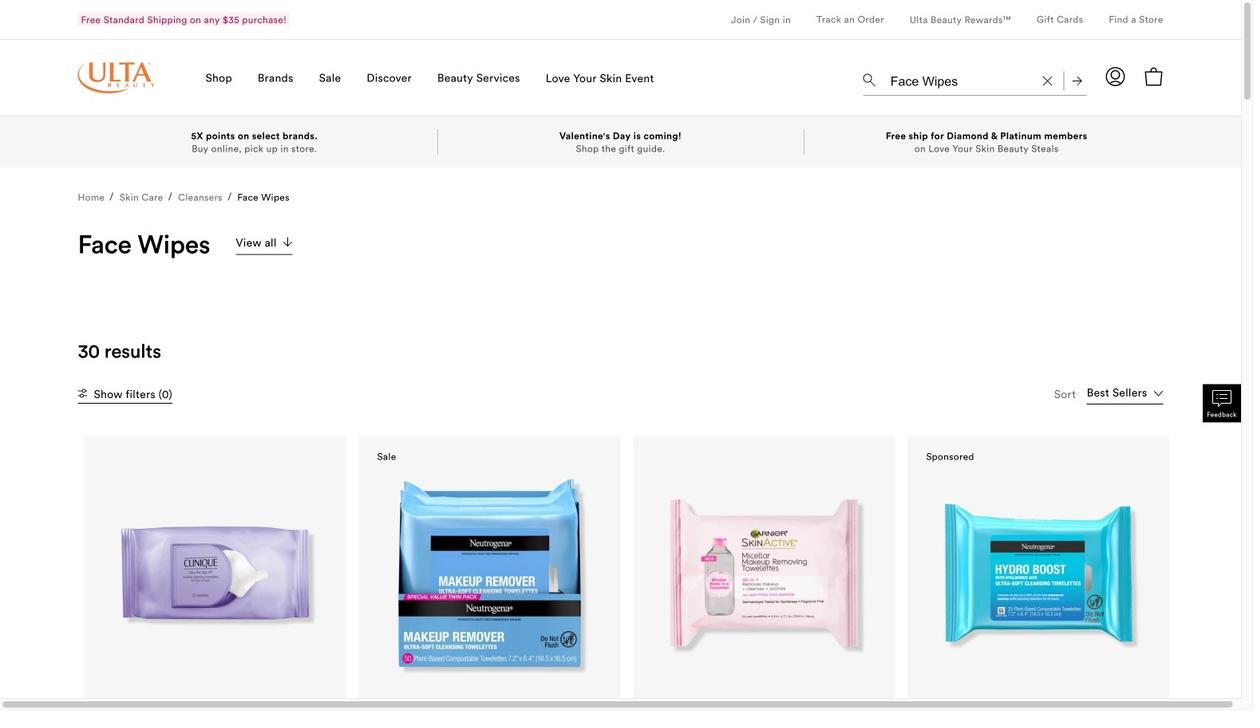 Task type: vqa. For each thing, say whether or not it's contained in the screenshot.
2nd StarFilled icon
no



Task type: describe. For each thing, give the bounding box(es) containing it.
garnier skinactive micellar makeup removing towelettes image
[[660, 469, 869, 678]]

log in to your ulta account image
[[1106, 67, 1125, 86]]

neutrogena makeup remover cleansing towelettes, twin pack image
[[385, 469, 595, 678]]

Sort field
[[1087, 385, 1164, 405]]

withiconright image
[[283, 237, 293, 247]]

Search products and more search field
[[889, 64, 1033, 92]]



Task type: locate. For each thing, give the bounding box(es) containing it.
None search field
[[863, 61, 1087, 99]]

neutrogena hydro boost facial cleansing wipes image
[[934, 469, 1144, 678]]

clear search image
[[1043, 76, 1053, 86]]

withicon image
[[78, 389, 87, 398]]

0 items in bag image
[[1144, 67, 1164, 86]]

submit image
[[1073, 76, 1082, 86]]

clinique take the day off micellar cleansing towelettes for face & eyes makeup remover image
[[110, 469, 320, 678]]



